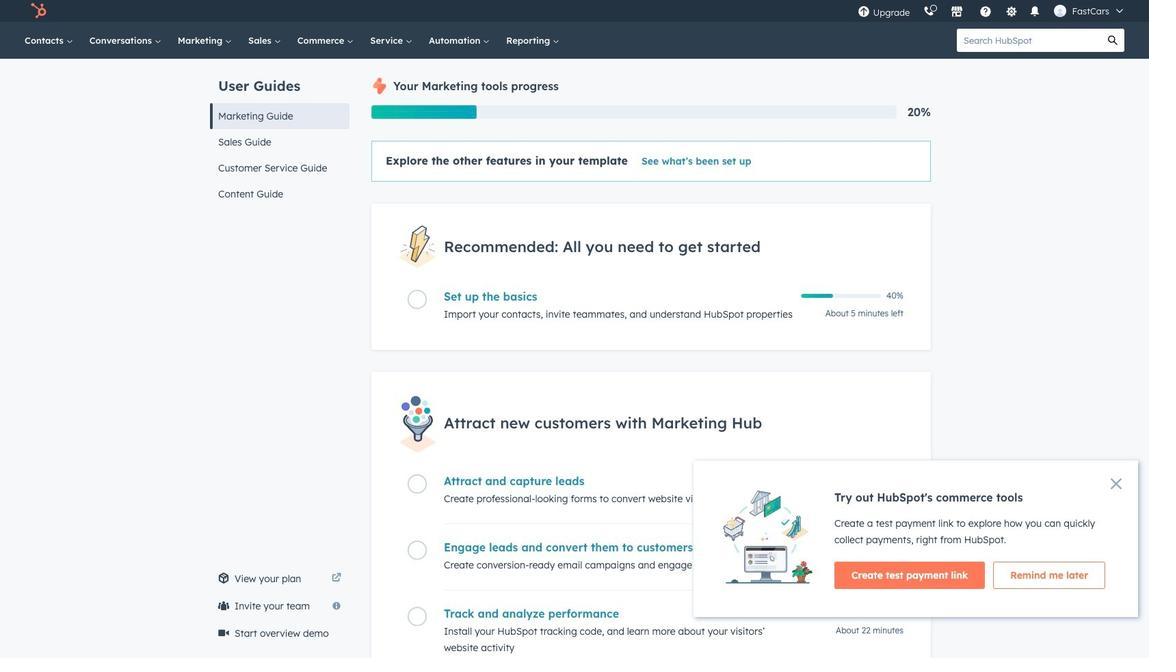 Task type: locate. For each thing, give the bounding box(es) containing it.
Search HubSpot search field
[[957, 29, 1101, 52]]

progress bar
[[371, 105, 476, 119]]

christina overa image
[[1054, 5, 1067, 17]]

menu
[[851, 0, 1133, 22]]

marketplaces image
[[951, 6, 963, 18]]

user guides element
[[210, 59, 350, 207]]



Task type: describe. For each thing, give the bounding box(es) containing it.
link opens in a new window image
[[332, 574, 341, 584]]

close image
[[1111, 479, 1122, 490]]

[object object] complete progress bar
[[801, 294, 833, 298]]

link opens in a new window image
[[332, 571, 341, 588]]



Task type: vqa. For each thing, say whether or not it's contained in the screenshot.
Manage views link
no



